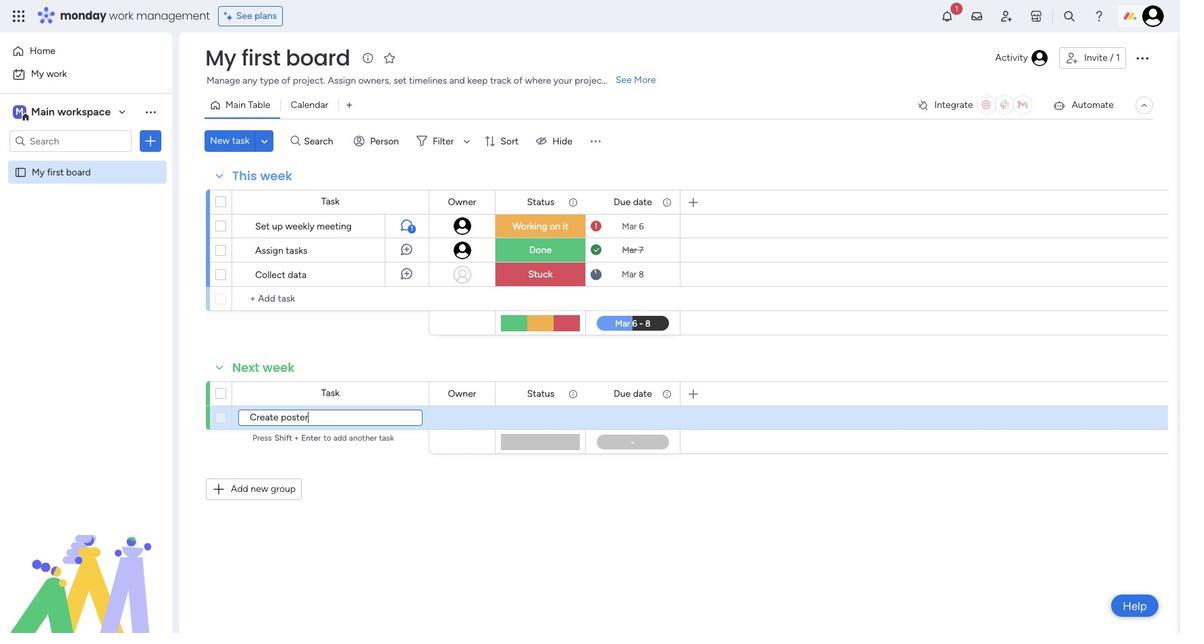 Task type: locate. For each thing, give the bounding box(es) containing it.
this week
[[232, 168, 292, 184]]

1 inside button
[[411, 225, 414, 233]]

any
[[243, 75, 258, 86]]

person
[[370, 135, 399, 147]]

assign up collect
[[255, 245, 284, 257]]

assign up add view image
[[328, 75, 356, 86]]

task
[[321, 196, 340, 207], [321, 388, 340, 399]]

show board description image
[[360, 51, 376, 65]]

first down search in workspace field
[[47, 166, 64, 178]]

board down search in workspace field
[[66, 166, 91, 178]]

board
[[286, 43, 350, 73], [66, 166, 91, 178]]

1 vertical spatial due date
[[614, 388, 653, 400]]

1 horizontal spatial work
[[109, 8, 133, 24]]

mar left the 7
[[622, 245, 637, 255]]

mar left 6
[[622, 221, 637, 231]]

first
[[242, 43, 281, 73], [47, 166, 64, 178]]

my down home
[[31, 68, 44, 80]]

lottie animation image
[[0, 497, 172, 634]]

1 vertical spatial see
[[616, 74, 632, 86]]

date
[[633, 196, 653, 208], [633, 388, 653, 400]]

1 column information image from the left
[[568, 197, 579, 208]]

1 owner from the top
[[448, 196, 477, 208]]

0 horizontal spatial my first board
[[32, 166, 91, 178]]

activity button
[[991, 47, 1055, 69]]

see
[[236, 10, 252, 22], [616, 74, 632, 86]]

week right this
[[260, 168, 292, 184]]

0 horizontal spatial 1
[[411, 225, 414, 233]]

0 vertical spatial assign
[[328, 75, 356, 86]]

see inside "button"
[[236, 10, 252, 22]]

1 vertical spatial task
[[321, 388, 340, 399]]

my first board
[[205, 43, 350, 73], [32, 166, 91, 178]]

2 due date field from the top
[[611, 387, 656, 402]]

0 vertical spatial status field
[[524, 195, 558, 210]]

assign tasks
[[255, 245, 308, 257]]

1 date from the top
[[633, 196, 653, 208]]

Search in workspace field
[[28, 133, 113, 149]]

work right monday at the top of the page
[[109, 8, 133, 24]]

1 vertical spatial due date field
[[611, 387, 656, 402]]

main
[[226, 99, 246, 111], [31, 105, 55, 118]]

1 horizontal spatial first
[[242, 43, 281, 73]]

main right workspace icon
[[31, 105, 55, 118]]

0 vertical spatial date
[[633, 196, 653, 208]]

main inside 'workspace selection' element
[[31, 105, 55, 118]]

2 date from the top
[[633, 388, 653, 400]]

1 of from the left
[[282, 75, 291, 86]]

meeting
[[317, 221, 352, 232]]

1 vertical spatial owner
[[448, 388, 477, 400]]

option
[[0, 160, 172, 162]]

1 horizontal spatial my first board
[[205, 43, 350, 73]]

track
[[490, 75, 512, 86]]

calendar
[[291, 99, 329, 111]]

work inside option
[[46, 68, 67, 80]]

1 vertical spatial due
[[614, 388, 631, 400]]

work down home
[[46, 68, 67, 80]]

workspace options image
[[144, 105, 157, 119]]

Owner field
[[445, 195, 480, 210], [445, 387, 480, 402]]

0 vertical spatial see
[[236, 10, 252, 22]]

0 vertical spatial 1
[[1117, 52, 1121, 64]]

assign
[[328, 75, 356, 86], [255, 245, 284, 257]]

keep
[[468, 75, 488, 86]]

owner field for this week
[[445, 195, 480, 210]]

date for second due date field from the bottom
[[633, 196, 653, 208]]

v2 done deadline image
[[591, 244, 602, 257]]

0 vertical spatial due date
[[614, 196, 653, 208]]

Next week field
[[229, 359, 298, 377]]

1 due from the top
[[614, 196, 631, 208]]

status
[[527, 196, 555, 208], [527, 388, 555, 400]]

add
[[231, 484, 248, 495]]

0 vertical spatial work
[[109, 8, 133, 24]]

work for my
[[46, 68, 67, 80]]

first inside list box
[[47, 166, 64, 178]]

manage
[[207, 75, 240, 86]]

automate
[[1072, 99, 1115, 111]]

1 horizontal spatial column information image
[[662, 389, 673, 400]]

my right public board image
[[32, 166, 45, 178]]

0 vertical spatial my first board
[[205, 43, 350, 73]]

column information image
[[568, 389, 579, 400], [662, 389, 673, 400]]

my first board list box
[[0, 158, 172, 366]]

1 horizontal spatial board
[[286, 43, 350, 73]]

my up the manage
[[205, 43, 236, 73]]

2 column information image from the left
[[662, 389, 673, 400]]

0 horizontal spatial assign
[[255, 245, 284, 257]]

help button
[[1112, 595, 1159, 617]]

main table button
[[205, 95, 281, 116]]

invite / 1
[[1085, 52, 1121, 64]]

1 horizontal spatial see
[[616, 74, 632, 86]]

1 vertical spatial week
[[263, 359, 295, 376]]

mar 6
[[622, 221, 644, 231]]

see left plans
[[236, 10, 252, 22]]

see plans
[[236, 10, 277, 22]]

1 vertical spatial 1
[[411, 225, 414, 233]]

2 due from the top
[[614, 388, 631, 400]]

1 due date field from the top
[[611, 195, 656, 210]]

my work
[[31, 68, 67, 80]]

add new group button
[[206, 479, 302, 501]]

angle down image
[[262, 136, 268, 146]]

public board image
[[14, 166, 27, 178]]

group
[[271, 484, 296, 495]]

hide
[[553, 135, 573, 147]]

first up the type
[[242, 43, 281, 73]]

automate button
[[1048, 95, 1120, 116]]

set
[[255, 221, 270, 232]]

my first board down search in workspace field
[[32, 166, 91, 178]]

0 horizontal spatial column information image
[[568, 197, 579, 208]]

monday
[[60, 8, 106, 24]]

1 owner field from the top
[[445, 195, 480, 210]]

Due date field
[[611, 195, 656, 210], [611, 387, 656, 402]]

main for main table
[[226, 99, 246, 111]]

0 vertical spatial status
[[527, 196, 555, 208]]

0 vertical spatial due
[[614, 196, 631, 208]]

my first board up the type
[[205, 43, 350, 73]]

integrate button
[[912, 91, 1043, 120]]

1 vertical spatial status field
[[524, 387, 558, 402]]

1 column information image from the left
[[568, 389, 579, 400]]

2 owner field from the top
[[445, 387, 480, 402]]

more
[[635, 74, 656, 86]]

1
[[1117, 52, 1121, 64], [411, 225, 414, 233]]

see left "more" at right
[[616, 74, 632, 86]]

1 horizontal spatial column information image
[[662, 197, 673, 208]]

main left table
[[226, 99, 246, 111]]

task for this week
[[321, 196, 340, 207]]

1 vertical spatial mar
[[622, 245, 637, 255]]

1 vertical spatial date
[[633, 388, 653, 400]]

1 horizontal spatial main
[[226, 99, 246, 111]]

1 vertical spatial first
[[47, 166, 64, 178]]

0 horizontal spatial board
[[66, 166, 91, 178]]

1 vertical spatial status
[[527, 388, 555, 400]]

2 column information image from the left
[[662, 197, 673, 208]]

2 owner from the top
[[448, 388, 477, 400]]

of right track
[[514, 75, 523, 86]]

sort button
[[479, 130, 527, 152]]

week
[[260, 168, 292, 184], [263, 359, 295, 376]]

0 vertical spatial due date field
[[611, 195, 656, 210]]

where
[[525, 75, 552, 86]]

and
[[450, 75, 465, 86]]

workspace image
[[13, 105, 26, 120]]

my work option
[[8, 64, 164, 85]]

mar left 8
[[622, 270, 637, 280]]

data
[[288, 270, 307, 281]]

0 vertical spatial first
[[242, 43, 281, 73]]

next
[[232, 359, 260, 376]]

1 status from the top
[[527, 196, 555, 208]]

due date
[[614, 196, 653, 208], [614, 388, 653, 400]]

2 task from the top
[[321, 388, 340, 399]]

work
[[109, 8, 133, 24], [46, 68, 67, 80]]

column information image for due date
[[662, 389, 673, 400]]

my
[[205, 43, 236, 73], [31, 68, 44, 80], [32, 166, 45, 178]]

1 horizontal spatial of
[[514, 75, 523, 86]]

working on it
[[513, 221, 569, 232]]

management
[[136, 8, 210, 24]]

mar for working on it
[[622, 221, 637, 231]]

0 horizontal spatial column information image
[[568, 389, 579, 400]]

0 vertical spatial task
[[321, 196, 340, 207]]

1 vertical spatial board
[[66, 166, 91, 178]]

board inside list box
[[66, 166, 91, 178]]

due
[[614, 196, 631, 208], [614, 388, 631, 400]]

0 horizontal spatial work
[[46, 68, 67, 80]]

see for see plans
[[236, 10, 252, 22]]

1 button
[[385, 214, 429, 238]]

0 horizontal spatial main
[[31, 105, 55, 118]]

Status field
[[524, 195, 558, 210], [524, 387, 558, 402]]

options image
[[1135, 50, 1151, 66]]

this
[[232, 168, 257, 184]]

6
[[639, 221, 644, 231]]

0 vertical spatial owner
[[448, 196, 477, 208]]

0 horizontal spatial of
[[282, 75, 291, 86]]

project
[[575, 75, 606, 86]]

1 vertical spatial my first board
[[32, 166, 91, 178]]

0 vertical spatial mar
[[622, 221, 637, 231]]

0 horizontal spatial first
[[47, 166, 64, 178]]

owner for this week
[[448, 196, 477, 208]]

0 vertical spatial owner field
[[445, 195, 480, 210]]

1 vertical spatial assign
[[255, 245, 284, 257]]

1 vertical spatial owner field
[[445, 387, 480, 402]]

person button
[[349, 130, 407, 152]]

of right the type
[[282, 75, 291, 86]]

column information image
[[568, 197, 579, 208], [662, 197, 673, 208]]

+ Add task text field
[[239, 291, 423, 307], [238, 410, 423, 426]]

week right next
[[263, 359, 295, 376]]

1 task from the top
[[321, 196, 340, 207]]

1 horizontal spatial 1
[[1117, 52, 1121, 64]]

1 vertical spatial work
[[46, 68, 67, 80]]

sort
[[501, 135, 519, 147]]

0 vertical spatial week
[[260, 168, 292, 184]]

board up project.
[[286, 43, 350, 73]]

0 horizontal spatial see
[[236, 10, 252, 22]]

invite members image
[[1001, 9, 1014, 23]]

2 of from the left
[[514, 75, 523, 86]]

main inside button
[[226, 99, 246, 111]]



Task type: vqa. For each thing, say whether or not it's contained in the screenshot.
All corresponding to All updates
no



Task type: describe. For each thing, give the bounding box(es) containing it.
stands.
[[608, 75, 638, 86]]

1 horizontal spatial assign
[[328, 75, 356, 86]]

invite
[[1085, 52, 1109, 64]]

main table
[[226, 99, 271, 111]]

home
[[30, 45, 56, 57]]

new task
[[210, 135, 250, 147]]

add new group
[[231, 484, 296, 495]]

next week
[[232, 359, 295, 376]]

2 status field from the top
[[524, 387, 558, 402]]

update feed image
[[971, 9, 984, 23]]

1 due date from the top
[[614, 196, 653, 208]]

new task button
[[205, 130, 255, 152]]

add view image
[[347, 100, 352, 110]]

workspace selection element
[[13, 104, 113, 122]]

add to favorites image
[[383, 51, 396, 65]]

0 vertical spatial + add task text field
[[239, 291, 423, 307]]

collect data
[[255, 270, 307, 281]]

timelines
[[409, 75, 447, 86]]

see more link
[[615, 74, 658, 87]]

0 vertical spatial board
[[286, 43, 350, 73]]

tasks
[[286, 245, 308, 257]]

set
[[394, 75, 407, 86]]

type
[[260, 75, 279, 86]]

task for next week
[[321, 388, 340, 399]]

kendall parks image
[[1143, 5, 1165, 27]]

weekly
[[285, 221, 315, 232]]

it
[[563, 221, 569, 232]]

new
[[251, 484, 269, 495]]

filter
[[433, 135, 454, 147]]

week for next week
[[263, 359, 295, 376]]

help image
[[1093, 9, 1107, 23]]

notifications image
[[941, 9, 955, 23]]

7
[[639, 245, 644, 255]]

My first board field
[[202, 43, 354, 73]]

1 status field from the top
[[524, 195, 558, 210]]

home option
[[8, 41, 164, 62]]

hide button
[[531, 130, 581, 152]]

see more
[[616, 74, 656, 86]]

week for this week
[[260, 168, 292, 184]]

calendar button
[[281, 95, 339, 116]]

table
[[248, 99, 271, 111]]

see plans button
[[218, 6, 283, 26]]

1 vertical spatial + add task text field
[[238, 410, 423, 426]]

select product image
[[12, 9, 26, 23]]

done
[[530, 245, 552, 256]]

your
[[554, 75, 573, 86]]

help
[[1124, 600, 1148, 613]]

collect
[[255, 270, 286, 281]]

column information image for status
[[568, 197, 579, 208]]

1 image
[[951, 1, 963, 16]]

workspace
[[57, 105, 111, 118]]

owner for next week
[[448, 388, 477, 400]]

due for 1st due date field from the bottom
[[614, 388, 631, 400]]

collapse board header image
[[1140, 100, 1150, 111]]

home link
[[8, 41, 164, 62]]

2 vertical spatial mar
[[622, 270, 637, 280]]

working
[[513, 221, 548, 232]]

on
[[550, 221, 561, 232]]

manage any type of project. assign owners, set timelines and keep track of where your project stands.
[[207, 75, 638, 86]]

mar for done
[[622, 245, 637, 255]]

new
[[210, 135, 230, 147]]

task
[[232, 135, 250, 147]]

monday marketplace image
[[1030, 9, 1044, 23]]

1 inside "button"
[[1117, 52, 1121, 64]]

This week field
[[229, 168, 296, 185]]

my work link
[[8, 64, 164, 85]]

filter button
[[411, 130, 475, 152]]

lottie animation element
[[0, 497, 172, 634]]

my inside option
[[31, 68, 44, 80]]

owners,
[[358, 75, 391, 86]]

main workspace
[[31, 105, 111, 118]]

project.
[[293, 75, 326, 86]]

menu image
[[589, 134, 602, 148]]

2 due date from the top
[[614, 388, 653, 400]]

owner field for next week
[[445, 387, 480, 402]]

column information image for status
[[568, 389, 579, 400]]

m
[[16, 106, 24, 118]]

invite / 1 button
[[1060, 47, 1127, 69]]

column information image for due date
[[662, 197, 673, 208]]

2 status from the top
[[527, 388, 555, 400]]

8
[[639, 270, 645, 280]]

options image
[[144, 134, 157, 148]]

mar 8
[[622, 270, 645, 280]]

up
[[272, 221, 283, 232]]

v2 search image
[[291, 134, 301, 149]]

mar 7
[[622, 245, 644, 255]]

v2 overdue deadline image
[[591, 220, 602, 233]]

/
[[1111, 52, 1115, 64]]

see for see more
[[616, 74, 632, 86]]

my first board inside list box
[[32, 166, 91, 178]]

monday work management
[[60, 8, 210, 24]]

activity
[[996, 52, 1029, 64]]

set up weekly meeting
[[255, 221, 352, 232]]

search everything image
[[1063, 9, 1077, 23]]

main for main workspace
[[31, 105, 55, 118]]

date for 1st due date field from the bottom
[[633, 388, 653, 400]]

Search field
[[301, 132, 341, 151]]

integrate
[[935, 99, 974, 111]]

work for monday
[[109, 8, 133, 24]]

due for second due date field from the bottom
[[614, 196, 631, 208]]

arrow down image
[[459, 133, 475, 149]]

plans
[[255, 10, 277, 22]]

my inside list box
[[32, 166, 45, 178]]

stuck
[[529, 269, 553, 280]]



